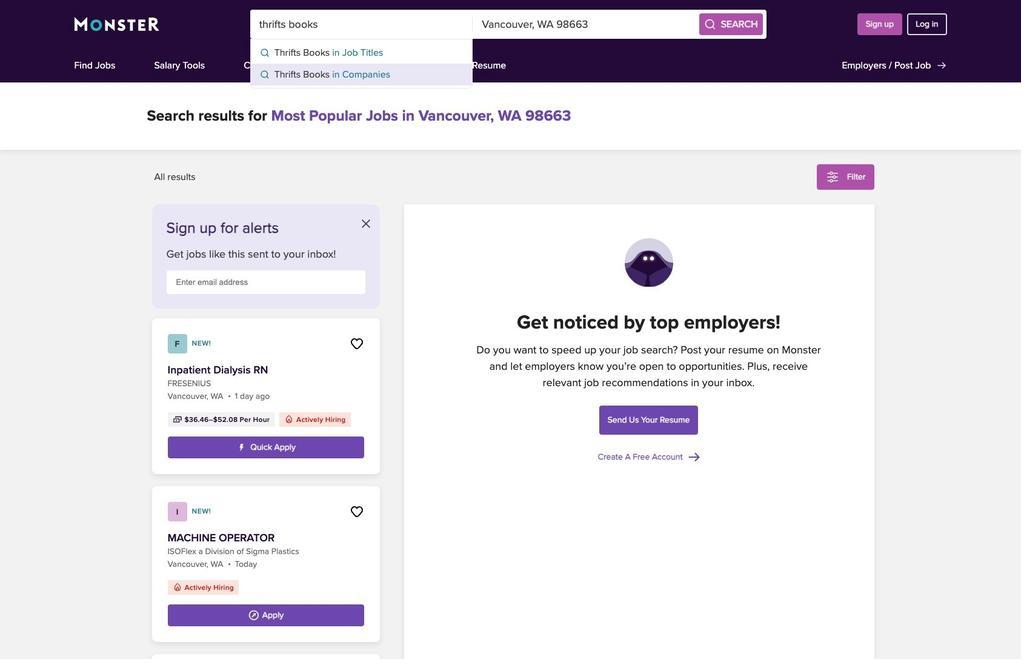 Task type: describe. For each thing, give the bounding box(es) containing it.
inpatient dialysis rn at fresenius element
[[152, 318, 380, 474]]

machine operator at isoflex a division of sigma plastics element
[[152, 486, 380, 642]]

close image
[[362, 220, 370, 228]]

Search jobs, keywords, companies search field
[[250, 10, 473, 39]]

monster image
[[74, 17, 159, 32]]



Task type: locate. For each thing, give the bounding box(es) containing it.
save this job image
[[350, 337, 364, 351]]

filter image
[[826, 170, 840, 184], [826, 170, 840, 184]]

email address email field
[[166, 270, 365, 294]]

save this job image
[[350, 505, 364, 519]]

Enter location or "remote" search field
[[473, 10, 696, 39]]



